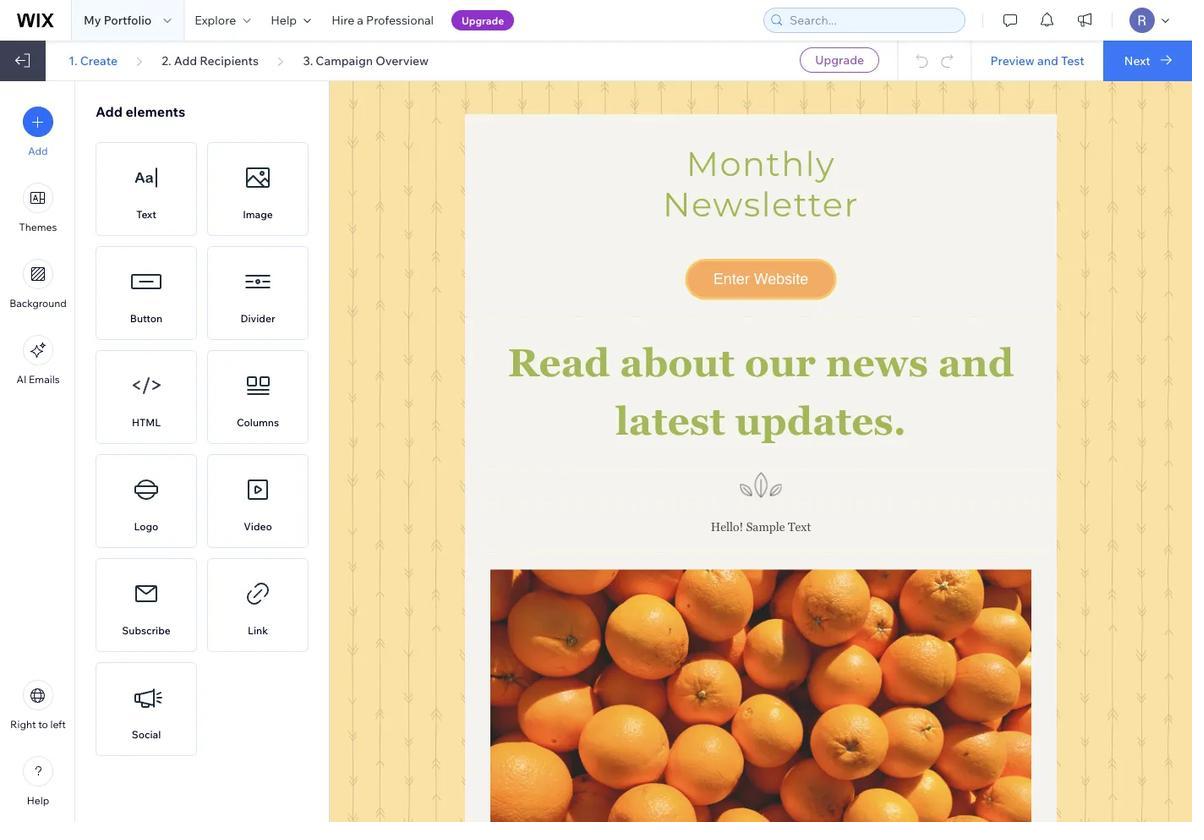 Task type: describe. For each thing, give the bounding box(es) containing it.
monthly
[[687, 143, 836, 184]]

hire
[[332, 13, 355, 27]]

background
[[9, 297, 67, 310]]

0 vertical spatial upgrade button
[[452, 10, 514, 30]]

read
[[508, 341, 610, 385]]

website
[[754, 270, 809, 288]]

background button
[[9, 259, 67, 310]]

ai
[[16, 373, 27, 386]]

0 vertical spatial and
[[1038, 53, 1059, 68]]

divider
[[241, 312, 275, 325]]

3. campaign overview link
[[303, 53, 429, 68]]

right
[[10, 718, 36, 731]]

1. create
[[69, 53, 118, 68]]

columns
[[237, 416, 279, 429]]

hire a professional
[[332, 13, 434, 27]]

right to left
[[10, 718, 66, 731]]

1 vertical spatial help
[[27, 794, 49, 807]]

to
[[38, 718, 48, 731]]

professional
[[366, 13, 434, 27]]

hello!
[[711, 520, 744, 534]]

subscribe
[[122, 624, 171, 637]]

ai emails
[[16, 373, 60, 386]]

ai emails button
[[16, 335, 60, 386]]

my portfolio
[[84, 13, 152, 27]]

themes button
[[19, 183, 57, 233]]

3.
[[303, 53, 313, 68]]

test
[[1061, 53, 1085, 68]]

emails
[[29, 373, 60, 386]]

a
[[357, 13, 364, 27]]

add for add elements
[[96, 103, 123, 120]]

preview
[[991, 53, 1035, 68]]

and inside read about our news and latest updates.
[[939, 341, 1014, 385]]

add button
[[23, 107, 53, 157]]

1. create link
[[69, 53, 118, 68]]

1 horizontal spatial text
[[788, 520, 811, 534]]

link
[[248, 624, 268, 637]]

2. add recipients
[[162, 53, 259, 68]]

enter website link
[[688, 261, 834, 297]]

add elements
[[96, 103, 185, 120]]

recipients
[[200, 53, 259, 68]]

0 vertical spatial add
[[174, 53, 197, 68]]

1 vertical spatial upgrade button
[[800, 47, 880, 73]]



Task type: vqa. For each thing, say whether or not it's contained in the screenshot.
SETTINGS button
no



Task type: locate. For each thing, give the bounding box(es) containing it.
1 horizontal spatial help
[[271, 13, 297, 27]]

1 vertical spatial text
[[788, 520, 811, 534]]

1 horizontal spatial upgrade button
[[800, 47, 880, 73]]

2 vertical spatial add
[[28, 145, 48, 157]]

right to left button
[[10, 680, 66, 731]]

updates.
[[735, 399, 907, 443]]

hello! sample text
[[711, 520, 811, 534]]

0 horizontal spatial help
[[27, 794, 49, 807]]

overview
[[376, 53, 429, 68]]

text
[[136, 208, 156, 221], [788, 520, 811, 534]]

campaign
[[316, 53, 373, 68]]

0 horizontal spatial and
[[939, 341, 1014, 385]]

monthly newsletter
[[663, 143, 859, 225]]

social
[[132, 728, 161, 741]]

elements
[[126, 103, 185, 120]]

0 vertical spatial upgrade
[[462, 14, 504, 27]]

0 horizontal spatial add
[[28, 145, 48, 157]]

our
[[745, 341, 816, 385]]

1 horizontal spatial help button
[[261, 0, 322, 41]]

upgrade right professional
[[462, 14, 504, 27]]

2.
[[162, 53, 171, 68]]

add inside button
[[28, 145, 48, 157]]

create
[[80, 53, 118, 68]]

and
[[1038, 53, 1059, 68], [939, 341, 1014, 385]]

0 horizontal spatial text
[[136, 208, 156, 221]]

0 horizontal spatial upgrade button
[[452, 10, 514, 30]]

add left elements
[[96, 103, 123, 120]]

1 vertical spatial help button
[[23, 756, 53, 807]]

2. add recipients link
[[162, 53, 259, 68]]

hire a professional link
[[322, 0, 444, 41]]

button
[[130, 312, 163, 325]]

0 vertical spatial help
[[271, 13, 297, 27]]

sample
[[746, 520, 785, 534]]

upgrade button right professional
[[452, 10, 514, 30]]

logo
[[134, 520, 159, 533]]

1 vertical spatial add
[[96, 103, 123, 120]]

html
[[132, 416, 161, 429]]

my
[[84, 13, 101, 27]]

help left 'hire'
[[271, 13, 297, 27]]

help button
[[261, 0, 322, 41], [23, 756, 53, 807]]

1 vertical spatial and
[[939, 341, 1014, 385]]

add
[[174, 53, 197, 68], [96, 103, 123, 120], [28, 145, 48, 157]]

1 vertical spatial upgrade
[[815, 52, 864, 67]]

0 vertical spatial help button
[[261, 0, 322, 41]]

1 horizontal spatial and
[[1038, 53, 1059, 68]]

newsletter
[[663, 184, 859, 225]]

upgrade button down search... field
[[800, 47, 880, 73]]

0 horizontal spatial help button
[[23, 756, 53, 807]]

image
[[243, 208, 273, 221]]

upgrade
[[462, 14, 504, 27], [815, 52, 864, 67]]

next
[[1125, 53, 1151, 68]]

3. campaign overview
[[303, 53, 429, 68]]

0 horizontal spatial upgrade
[[462, 14, 504, 27]]

0 vertical spatial text
[[136, 208, 156, 221]]

portfolio
[[104, 13, 152, 27]]

video
[[244, 520, 272, 533]]

news
[[826, 341, 929, 385]]

Search... field
[[785, 8, 960, 32]]

enter website
[[714, 270, 809, 288]]

help down right to left
[[27, 794, 49, 807]]

themes
[[19, 221, 57, 233]]

next button
[[1104, 41, 1193, 81]]

preview and test
[[991, 53, 1085, 68]]

1 horizontal spatial upgrade
[[815, 52, 864, 67]]

read about our news and latest updates.
[[508, 341, 1024, 443]]

latest
[[616, 399, 725, 443]]

2 horizontal spatial add
[[174, 53, 197, 68]]

1 horizontal spatial add
[[96, 103, 123, 120]]

explore
[[195, 13, 236, 27]]

help button up 3.
[[261, 0, 322, 41]]

left
[[50, 718, 66, 731]]

add for add
[[28, 145, 48, 157]]

about
[[620, 341, 735, 385]]

add up themes 'button'
[[28, 145, 48, 157]]

enter
[[714, 270, 750, 288]]

help button down right to left
[[23, 756, 53, 807]]

1.
[[69, 53, 77, 68]]

add right 2.
[[174, 53, 197, 68]]

upgrade button
[[452, 10, 514, 30], [800, 47, 880, 73]]

upgrade down search... field
[[815, 52, 864, 67]]

help
[[271, 13, 297, 27], [27, 794, 49, 807]]



